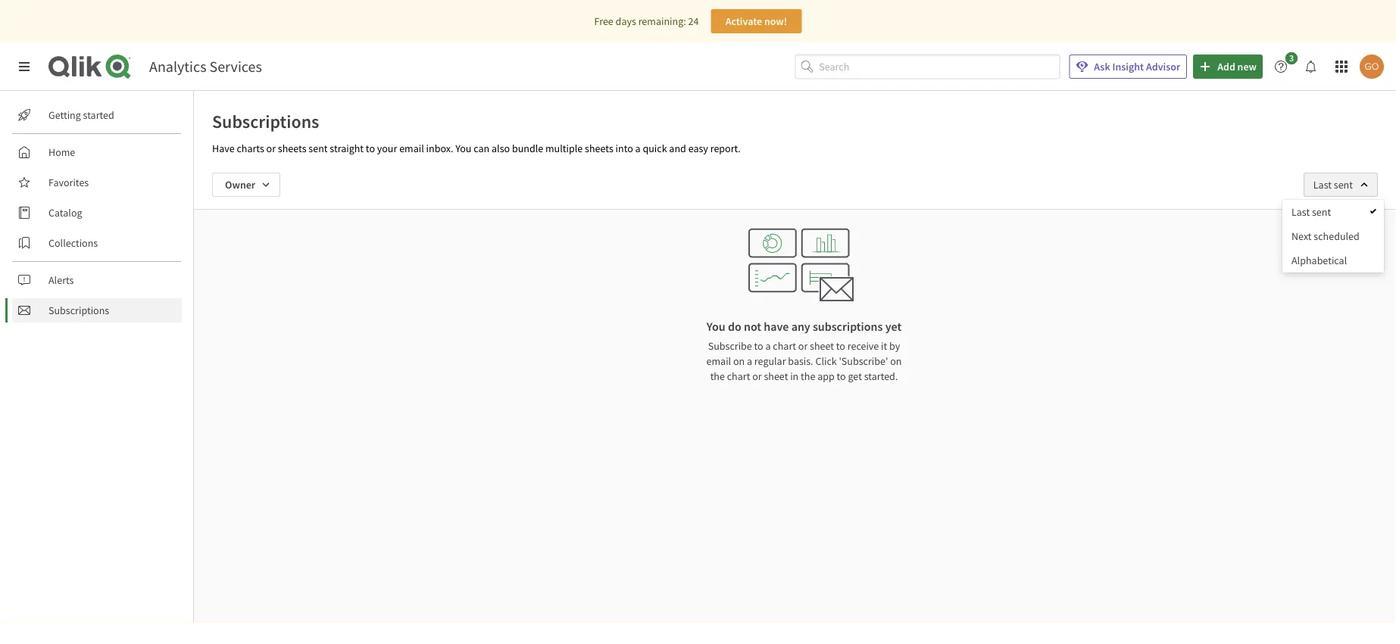 Task type: describe. For each thing, give the bounding box(es) containing it.
2 vertical spatial a
[[747, 355, 753, 368]]

sent for last sent field
[[1334, 178, 1353, 192]]

catalog
[[49, 206, 82, 220]]

sent for the last sent option
[[1313, 205, 1332, 219]]

24
[[688, 14, 699, 28]]

ask insight advisor button
[[1070, 55, 1188, 79]]

any
[[792, 319, 811, 334]]

ask insight advisor
[[1095, 60, 1181, 74]]

close sidebar menu image
[[18, 61, 30, 73]]

next scheduled
[[1292, 230, 1360, 243]]

you do not have any subscriptions yet subscribe to a chart or sheet to receive it by email on a regular basis. click 'subscribe' on the chart or sheet in the app to get started.
[[707, 319, 902, 383]]

started.
[[864, 370, 898, 383]]

have charts or sheets sent straight to your email inbox. you can also bundle multiple sheets into a quick and easy report.
[[212, 142, 741, 155]]

2 sheets from the left
[[585, 142, 614, 155]]

basis.
[[788, 355, 814, 368]]

2 on from the left
[[891, 355, 902, 368]]

yet
[[886, 319, 902, 334]]

2 horizontal spatial a
[[766, 340, 771, 353]]

1 sheets from the left
[[278, 142, 307, 155]]

next
[[1292, 230, 1312, 243]]

2 the from the left
[[801, 370, 816, 383]]

multiple
[[546, 142, 583, 155]]

also
[[492, 142, 510, 155]]

it
[[881, 340, 888, 353]]

0 vertical spatial sent
[[309, 142, 328, 155]]

do
[[728, 319, 742, 334]]

alerts link
[[12, 268, 182, 293]]

navigation pane element
[[0, 97, 193, 329]]

getting started link
[[12, 103, 182, 127]]

getting started
[[49, 108, 114, 122]]

now!
[[765, 14, 788, 28]]

free days remaining: 24
[[595, 14, 699, 28]]

subscriptions
[[813, 319, 883, 334]]

have
[[212, 142, 235, 155]]

0 vertical spatial a
[[635, 142, 641, 155]]

ask
[[1095, 60, 1111, 74]]

straight
[[330, 142, 364, 155]]

not
[[744, 319, 762, 334]]

to left 'get'
[[837, 370, 846, 383]]

catalog link
[[12, 201, 182, 225]]

email inside you do not have any subscriptions yet subscribe to a chart or sheet to receive it by email on a regular basis. click 'subscribe' on the chart or sheet in the app to get started.
[[707, 355, 731, 368]]

next scheduled option
[[1283, 224, 1384, 249]]

analytics services element
[[149, 57, 262, 76]]

0 horizontal spatial you
[[456, 142, 472, 155]]

services
[[210, 57, 262, 76]]

charts
[[237, 142, 264, 155]]

insight
[[1113, 60, 1144, 74]]

last for the last sent option
[[1292, 205, 1310, 219]]

you inside you do not have any subscriptions yet subscribe to a chart or sheet to receive it by email on a regular basis. click 'subscribe' on the chart or sheet in the app to get started.
[[707, 319, 726, 334]]

activate now! link
[[711, 9, 802, 33]]

to down subscriptions
[[836, 340, 846, 353]]

Last sent field
[[1304, 173, 1378, 197]]

getting
[[49, 108, 81, 122]]

'subscribe'
[[839, 355, 888, 368]]

searchbar element
[[795, 54, 1060, 79]]

home link
[[12, 140, 182, 164]]

1 the from the left
[[711, 370, 725, 383]]

analytics
[[149, 57, 207, 76]]

subscriptions link
[[12, 299, 182, 323]]



Task type: locate. For each thing, give the bounding box(es) containing it.
remaining:
[[639, 14, 686, 28]]

filters region
[[0, 0, 1397, 624]]

list box containing last sent
[[1283, 200, 1384, 273]]

1 horizontal spatial the
[[801, 370, 816, 383]]

email right your
[[399, 142, 424, 155]]

0 horizontal spatial sent
[[309, 142, 328, 155]]

on down the subscribe
[[734, 355, 745, 368]]

1 vertical spatial last
[[1292, 205, 1310, 219]]

last sent option
[[1283, 200, 1384, 224]]

0 vertical spatial last
[[1314, 178, 1332, 192]]

0 vertical spatial email
[[399, 142, 424, 155]]

1 horizontal spatial sheet
[[810, 340, 834, 353]]

0 horizontal spatial subscriptions
[[49, 304, 109, 318]]

bundle
[[512, 142, 544, 155]]

0 horizontal spatial sheets
[[278, 142, 307, 155]]

app
[[818, 370, 835, 383]]

last inside field
[[1314, 178, 1332, 192]]

alphabetical option
[[1283, 249, 1384, 273]]

sent up the last sent option
[[1334, 178, 1353, 192]]

regular
[[755, 355, 786, 368]]

Search text field
[[819, 54, 1060, 79]]

report.
[[711, 142, 741, 155]]

0 horizontal spatial the
[[711, 370, 725, 383]]

1 horizontal spatial email
[[707, 355, 731, 368]]

1 horizontal spatial subscriptions
[[212, 110, 319, 133]]

0 horizontal spatial sheet
[[764, 370, 788, 383]]

or down regular
[[753, 370, 762, 383]]

analytics services
[[149, 57, 262, 76]]

get
[[848, 370, 862, 383]]

free
[[595, 14, 614, 28]]

0 horizontal spatial on
[[734, 355, 745, 368]]

chart up regular
[[773, 340, 796, 353]]

have
[[764, 319, 789, 334]]

subscriptions up charts at the top left of page
[[212, 110, 319, 133]]

sent up next scheduled
[[1313, 205, 1332, 219]]

subscriptions down the alerts at the top of page
[[49, 304, 109, 318]]

in
[[791, 370, 799, 383]]

0 vertical spatial sheet
[[810, 340, 834, 353]]

0 horizontal spatial or
[[266, 142, 276, 155]]

alphabetical
[[1292, 254, 1348, 268]]

1 horizontal spatial or
[[753, 370, 762, 383]]

last sent
[[1314, 178, 1353, 192], [1292, 205, 1332, 219]]

2 horizontal spatial sent
[[1334, 178, 1353, 192]]

sheet
[[810, 340, 834, 353], [764, 370, 788, 383]]

you left do
[[707, 319, 726, 334]]

alerts
[[49, 274, 74, 287]]

last sent inside option
[[1292, 205, 1332, 219]]

0 vertical spatial chart
[[773, 340, 796, 353]]

click
[[816, 355, 837, 368]]

inbox.
[[426, 142, 453, 155]]

sheets right charts at the top left of page
[[278, 142, 307, 155]]

last sent for the last sent option
[[1292, 205, 1332, 219]]

started
[[83, 108, 114, 122]]

chart down the subscribe
[[727, 370, 751, 383]]

sent inside field
[[1334, 178, 1353, 192]]

sent inside option
[[1313, 205, 1332, 219]]

to left your
[[366, 142, 375, 155]]

scheduled
[[1314, 230, 1360, 243]]

1 vertical spatial sent
[[1334, 178, 1353, 192]]

on
[[734, 355, 745, 368], [891, 355, 902, 368]]

or up the basis. on the bottom of the page
[[799, 340, 808, 353]]

a right into
[[635, 142, 641, 155]]

2 horizontal spatial or
[[799, 340, 808, 353]]

by
[[890, 340, 901, 353]]

1 vertical spatial or
[[799, 340, 808, 353]]

a left regular
[[747, 355, 753, 368]]

to
[[366, 142, 375, 155], [754, 340, 764, 353], [836, 340, 846, 353], [837, 370, 846, 383]]

the down the subscribe
[[711, 370, 725, 383]]

0 vertical spatial you
[[456, 142, 472, 155]]

1 vertical spatial you
[[707, 319, 726, 334]]

last sent inside last sent field
[[1314, 178, 1353, 192]]

to up regular
[[754, 340, 764, 353]]

subscribe
[[708, 340, 752, 353]]

or
[[266, 142, 276, 155], [799, 340, 808, 353], [753, 370, 762, 383]]

email
[[399, 142, 424, 155], [707, 355, 731, 368]]

a up regular
[[766, 340, 771, 353]]

sheets
[[278, 142, 307, 155], [585, 142, 614, 155]]

sent left straight
[[309, 142, 328, 155]]

last
[[1314, 178, 1332, 192], [1292, 205, 1310, 219]]

a
[[635, 142, 641, 155], [766, 340, 771, 353], [747, 355, 753, 368]]

you
[[456, 142, 472, 155], [707, 319, 726, 334]]

sheet down regular
[[764, 370, 788, 383]]

2 vertical spatial sent
[[1313, 205, 1332, 219]]

last up next
[[1292, 205, 1310, 219]]

list box
[[1283, 200, 1384, 273]]

home
[[49, 146, 75, 159]]

1 horizontal spatial you
[[707, 319, 726, 334]]

or right charts at the top left of page
[[266, 142, 276, 155]]

1 horizontal spatial chart
[[773, 340, 796, 353]]

0 horizontal spatial chart
[[727, 370, 751, 383]]

receive
[[848, 340, 879, 353]]

and
[[669, 142, 686, 155]]

into
[[616, 142, 633, 155]]

1 vertical spatial last sent
[[1292, 205, 1332, 219]]

quick
[[643, 142, 667, 155]]

1 vertical spatial subscriptions
[[49, 304, 109, 318]]

days
[[616, 14, 636, 28]]

the
[[711, 370, 725, 383], [801, 370, 816, 383]]

last for last sent field
[[1314, 178, 1332, 192]]

subscriptions inside "subscriptions" link
[[49, 304, 109, 318]]

0 horizontal spatial email
[[399, 142, 424, 155]]

chart
[[773, 340, 796, 353], [727, 370, 751, 383]]

0 vertical spatial subscriptions
[[212, 110, 319, 133]]

sheets left into
[[585, 142, 614, 155]]

0 horizontal spatial a
[[635, 142, 641, 155]]

last up the last sent option
[[1314, 178, 1332, 192]]

1 vertical spatial chart
[[727, 370, 751, 383]]

1 horizontal spatial on
[[891, 355, 902, 368]]

favorites link
[[12, 171, 182, 195]]

last inside option
[[1292, 205, 1310, 219]]

0 horizontal spatial last
[[1292, 205, 1310, 219]]

2 vertical spatial or
[[753, 370, 762, 383]]

last sent for last sent field
[[1314, 178, 1353, 192]]

1 vertical spatial email
[[707, 355, 731, 368]]

easy
[[689, 142, 708, 155]]

1 horizontal spatial sent
[[1313, 205, 1332, 219]]

email down the subscribe
[[707, 355, 731, 368]]

1 horizontal spatial last
[[1314, 178, 1332, 192]]

1 on from the left
[[734, 355, 745, 368]]

favorites
[[49, 176, 89, 189]]

last sent up the last sent option
[[1314, 178, 1353, 192]]

collections
[[49, 236, 98, 250]]

on down the by
[[891, 355, 902, 368]]

1 horizontal spatial a
[[747, 355, 753, 368]]

can
[[474, 142, 490, 155]]

you left can
[[456, 142, 472, 155]]

subscriptions
[[212, 110, 319, 133], [49, 304, 109, 318]]

0 vertical spatial or
[[266, 142, 276, 155]]

activate
[[726, 14, 762, 28]]

advisor
[[1147, 60, 1181, 74]]

sent
[[309, 142, 328, 155], [1334, 178, 1353, 192], [1313, 205, 1332, 219]]

sheet up click
[[810, 340, 834, 353]]

activate now!
[[726, 14, 788, 28]]

0 vertical spatial last sent
[[1314, 178, 1353, 192]]

list box inside filters region
[[1283, 200, 1384, 273]]

last sent up next
[[1292, 205, 1332, 219]]

collections link
[[12, 231, 182, 255]]

1 horizontal spatial sheets
[[585, 142, 614, 155]]

1 vertical spatial sheet
[[764, 370, 788, 383]]

1 vertical spatial a
[[766, 340, 771, 353]]

your
[[377, 142, 397, 155]]

the right in
[[801, 370, 816, 383]]



Task type: vqa. For each thing, say whether or not it's contained in the screenshot.
can
yes



